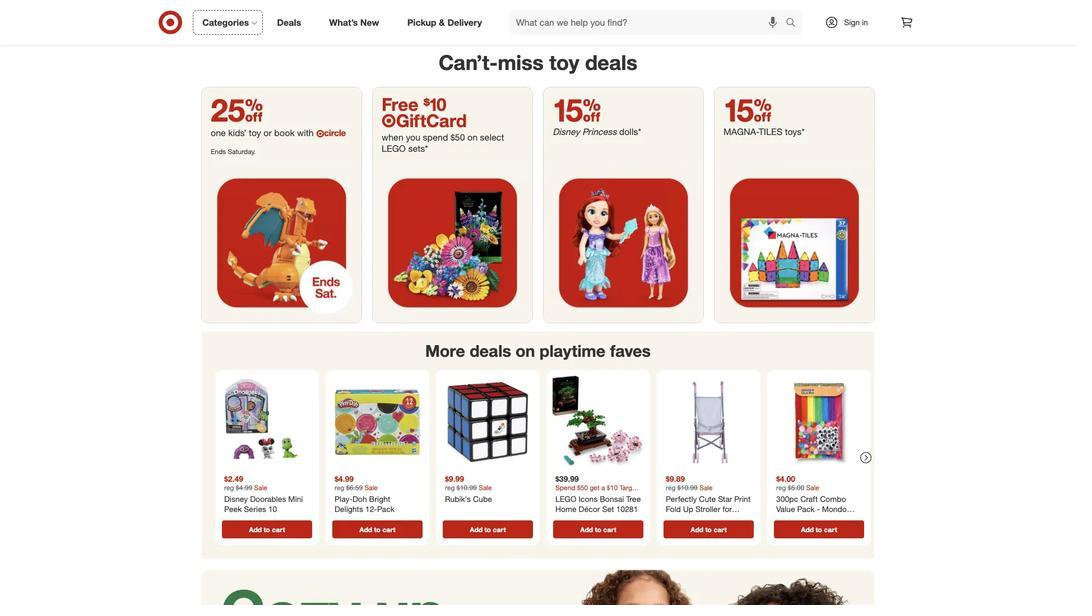 Task type: vqa. For each thing, say whether or not it's contained in the screenshot.
name.
no



Task type: locate. For each thing, give the bounding box(es) containing it.
5 reg from the left
[[777, 484, 786, 493]]

to for rubik's cube
[[485, 526, 491, 534]]

magna-
[[724, 126, 759, 137]]

sale inside "$4.99 reg $6.59 sale play-doh bright delights 12-pack"
[[365, 484, 378, 493]]

miss
[[498, 50, 544, 75]]

1 $10.99 from the left
[[457, 484, 477, 493]]

to down décor
[[595, 526, 602, 534]]

1 horizontal spatial pack
[[798, 505, 815, 514]]

add to cart button down 10
[[222, 521, 312, 539]]

5 add from the left
[[691, 526, 704, 534]]

on left playtime
[[516, 341, 535, 361]]

2 add to cart button from the left
[[333, 521, 423, 539]]

0 horizontal spatial toy
[[249, 128, 261, 138]]

lego icons bonsai tree home décor set 10281
[[556, 495, 641, 514]]

3 add to cart button from the left
[[443, 521, 533, 539]]

0 horizontal spatial 15
[[553, 91, 601, 129]]

décor
[[579, 505, 600, 514]]

$10.99 inside $9.89 reg $10.99 sale perfectly cute star print fold up stroller for baby doll
[[678, 484, 698, 493]]

baby
[[666, 514, 684, 524]]

6 add from the left
[[801, 526, 814, 534]]

$4.00
[[777, 474, 796, 484]]

2 15 from the left
[[724, 91, 772, 129]]

icons
[[579, 495, 598, 505]]

bonsai
[[600, 495, 624, 505]]

2 add to cart from the left
[[360, 526, 396, 534]]

one
[[211, 128, 226, 138]]

deals link
[[268, 10, 315, 35]]

sale up cube
[[479, 484, 492, 493]]

sale up craft
[[807, 484, 820, 493]]

0 horizontal spatial on
[[468, 132, 478, 143]]

toy right miss
[[550, 50, 580, 75]]

add to cart down 12-
[[360, 526, 396, 534]]

add to cart
[[249, 526, 285, 534], [360, 526, 396, 534], [470, 526, 506, 534], [581, 526, 617, 534], [691, 526, 727, 534], [801, 526, 838, 534]]

4 reg from the left
[[666, 484, 676, 493]]

1 to from the left
[[264, 526, 270, 534]]

to down 10
[[264, 526, 270, 534]]

0 vertical spatial toy
[[550, 50, 580, 75]]

1 add to cart button from the left
[[222, 521, 312, 539]]

can't-miss toy deals
[[439, 50, 638, 75]]

lego inside lego icons bonsai tree home décor set 10281
[[556, 495, 577, 505]]

add down doll
[[691, 526, 704, 534]]

0 horizontal spatial deals
[[470, 341, 511, 361]]

select
[[480, 132, 504, 143]]

deals down what can we help you find? suggestions appear below search box
[[585, 50, 638, 75]]

pickup & delivery link
[[398, 10, 496, 35]]

sale for doorables
[[254, 484, 267, 493]]

princess dolls*
[[583, 126, 642, 137]]

4 to from the left
[[595, 526, 602, 534]]

reg inside $2.49 reg $4.99 sale disney doorables mini peek series 10
[[224, 484, 234, 493]]

sign in
[[845, 17, 868, 27]]

on
[[468, 132, 478, 143], [516, 341, 535, 361]]

cart
[[272, 526, 285, 534], [383, 526, 396, 534], [493, 526, 506, 534], [604, 526, 617, 534], [714, 526, 727, 534], [824, 526, 838, 534]]

2 to from the left
[[374, 526, 381, 534]]

$2.49
[[224, 474, 243, 484]]

15 for 15 magna-tiles toys*
[[724, 91, 772, 129]]

cart for play-doh bright delights 12-pack
[[383, 526, 396, 534]]

ends saturday.
[[211, 148, 256, 156]]

deals
[[585, 50, 638, 75], [470, 341, 511, 361]]

play-doh bright delights 12-pack image
[[330, 375, 425, 470]]

add to cart for 300pc craft combo value pack - mondo llama™
[[801, 526, 838, 534]]

1 horizontal spatial disney
[[553, 126, 580, 137]]

$4.99
[[335, 474, 354, 484], [236, 484, 252, 493]]

add to cart button down -
[[774, 521, 865, 539]]

combo
[[820, 495, 847, 505]]

sale for doh
[[365, 484, 378, 493]]

3 add to cart from the left
[[470, 526, 506, 534]]

5 cart from the left
[[714, 526, 727, 534]]

add to cart button down cube
[[443, 521, 533, 539]]

reg inside $9.89 reg $10.99 sale perfectly cute star print fold up stroller for baby doll
[[666, 484, 676, 493]]

cart for rubik's cube
[[493, 526, 506, 534]]

$4.99 reg $6.59 sale play-doh bright delights 12-pack
[[335, 474, 395, 514]]

toy
[[550, 50, 580, 75], [249, 128, 261, 138]]

add to cart button
[[222, 521, 312, 539], [333, 521, 423, 539], [443, 521, 533, 539], [553, 521, 644, 539], [664, 521, 754, 539], [774, 521, 865, 539]]

1 cart from the left
[[272, 526, 285, 534]]

perfectly cute star print fold up stroller for baby doll image
[[662, 375, 756, 470]]

4 sale from the left
[[700, 484, 713, 493]]

free $10 ¬giftcard when you spend $50 on select lego sets*
[[382, 94, 504, 154]]

4 cart from the left
[[604, 526, 617, 534]]

add
[[249, 526, 262, 534], [360, 526, 372, 534], [470, 526, 483, 534], [581, 526, 593, 534], [691, 526, 704, 534], [801, 526, 814, 534]]

$9.99 reg $10.99 sale rubik's cube
[[445, 474, 492, 505]]

reg up 300pc at the right bottom
[[777, 484, 786, 493]]

1 vertical spatial deals
[[470, 341, 511, 361]]

cute
[[699, 495, 716, 505]]

sale for cube
[[479, 484, 492, 493]]

1 horizontal spatial on
[[516, 341, 535, 361]]

0 horizontal spatial lego
[[382, 143, 406, 154]]

reg inside $9.99 reg $10.99 sale rubik's cube
[[445, 484, 455, 493]]

disney doorables mini peek series 10 image
[[220, 375, 315, 470]]

1 15 from the left
[[553, 91, 601, 129]]

$10.99 inside $9.99 reg $10.99 sale rubik's cube
[[457, 484, 477, 493]]

add to cart button for perfectly cute star print fold up stroller for baby doll
[[664, 521, 754, 539]]

2 reg from the left
[[335, 484, 345, 493]]

1 horizontal spatial toy
[[550, 50, 580, 75]]

add to cart button down 12-
[[333, 521, 423, 539]]

reg inside $4.00 reg $5.00 sale 300pc craft combo value pack - mondo llama™
[[777, 484, 786, 493]]

reg up peek
[[224, 484, 234, 493]]

peek
[[224, 505, 242, 514]]

carousel region
[[202, 332, 875, 570]]

toy for or
[[249, 128, 261, 138]]

faves
[[610, 341, 651, 361]]

disney left princess on the right top
[[553, 126, 580, 137]]

1 vertical spatial toy
[[249, 128, 261, 138]]

sale up bright
[[365, 484, 378, 493]]

1 horizontal spatial $4.99
[[335, 474, 354, 484]]

add down series
[[249, 526, 262, 534]]

0 vertical spatial on
[[468, 132, 478, 143]]

add to cart button for disney doorables mini peek series 10
[[222, 521, 312, 539]]

add to cart button for 300pc craft combo value pack - mondo llama™
[[774, 521, 865, 539]]

add to cart for perfectly cute star print fold up stroller for baby doll
[[691, 526, 727, 534]]

craft
[[801, 495, 818, 505]]

sale up cute
[[700, 484, 713, 493]]

add to cart button down décor
[[553, 521, 644, 539]]

play-
[[335, 495, 353, 505]]

3 to from the left
[[485, 526, 491, 534]]

$4.99 inside "$4.99 reg $6.59 sale play-doh bright delights 12-pack"
[[335, 474, 354, 484]]

$9.99
[[445, 474, 464, 484]]

1 horizontal spatial lego
[[556, 495, 577, 505]]

lego down when
[[382, 143, 406, 154]]

add to cart down -
[[801, 526, 838, 534]]

$4.99 up series
[[236, 484, 252, 493]]

reg up rubik's
[[445, 484, 455, 493]]

add to cart for disney doorables mini peek series 10
[[249, 526, 285, 534]]

to down cube
[[485, 526, 491, 534]]

toy for deals
[[550, 50, 580, 75]]

deals right the more
[[470, 341, 511, 361]]

to down the stroller
[[706, 526, 712, 534]]

sale up doorables
[[254, 484, 267, 493]]

tiles
[[759, 126, 783, 137]]

0 horizontal spatial $10.99
[[457, 484, 477, 493]]

6 add to cart button from the left
[[774, 521, 865, 539]]

5 add to cart from the left
[[691, 526, 727, 534]]

add for lego icons bonsai tree home décor set 10281
[[581, 526, 593, 534]]

add to cart down cube
[[470, 526, 506, 534]]

up
[[683, 505, 694, 514]]

3 cart from the left
[[493, 526, 506, 534]]

$4.99 inside $2.49 reg $4.99 sale disney doorables mini peek series 10
[[236, 484, 252, 493]]

$50
[[451, 132, 465, 143]]

to for disney doorables mini peek series 10
[[264, 526, 270, 534]]

3 reg from the left
[[445, 484, 455, 493]]

cube
[[473, 495, 492, 505]]

1 vertical spatial on
[[516, 341, 535, 361]]

cart for 300pc craft combo value pack - mondo llama™
[[824, 526, 838, 534]]

2 cart from the left
[[383, 526, 396, 534]]

add to cart down 10
[[249, 526, 285, 534]]

add to cart for lego icons bonsai tree home décor set 10281
[[581, 526, 617, 534]]

reg up play-
[[335, 484, 345, 493]]

15
[[553, 91, 601, 129], [724, 91, 772, 129]]

pack left -
[[798, 505, 815, 514]]

add down 12-
[[360, 526, 372, 534]]

when
[[382, 132, 404, 143]]

reg
[[224, 484, 234, 493], [335, 484, 345, 493], [445, 484, 455, 493], [666, 484, 676, 493], [777, 484, 786, 493]]

disney inside $2.49 reg $4.99 sale disney doorables mini peek series 10
[[224, 495, 248, 505]]

reg up perfectly
[[666, 484, 676, 493]]

0 horizontal spatial pack
[[377, 505, 395, 514]]

fold
[[666, 505, 681, 514]]

sale inside $4.00 reg $5.00 sale 300pc craft combo value pack - mondo llama™
[[807, 484, 820, 493]]

pack inside "$4.99 reg $6.59 sale play-doh bright delights 12-pack"
[[377, 505, 395, 514]]

4 add from the left
[[581, 526, 593, 534]]

to down -
[[816, 526, 823, 534]]

1 sale from the left
[[254, 484, 267, 493]]

3 add from the left
[[470, 526, 483, 534]]

$9.89
[[666, 474, 685, 484]]

add to cart button down the stroller
[[664, 521, 754, 539]]

with
[[297, 128, 314, 138]]

$10.99 up rubik's
[[457, 484, 477, 493]]

in
[[862, 17, 868, 27]]

15 inside 15 magna-tiles toys*
[[724, 91, 772, 129]]

deals inside carousel region
[[470, 341, 511, 361]]

add down llama™
[[801, 526, 814, 534]]

add to cart down doll
[[691, 526, 727, 534]]

deals
[[277, 17, 301, 28]]

0 horizontal spatial $4.99
[[236, 484, 252, 493]]

add down cube
[[470, 526, 483, 534]]

add to cart button for lego icons bonsai tree home décor set 10281
[[553, 521, 644, 539]]

on inside carousel region
[[516, 341, 535, 361]]

2 add from the left
[[360, 526, 372, 534]]

add for disney doorables mini peek series 10
[[249, 526, 262, 534]]

5 to from the left
[[706, 526, 712, 534]]

0 vertical spatial disney
[[553, 126, 580, 137]]

$4.00 reg $5.00 sale 300pc craft combo value pack - mondo llama™
[[777, 474, 847, 524]]

6 to from the left
[[816, 526, 823, 534]]

0 horizontal spatial disney
[[224, 495, 248, 505]]

sale for craft
[[807, 484, 820, 493]]

add to cart down décor
[[581, 526, 617, 534]]

$10.99 up perfectly
[[678, 484, 698, 493]]

1 horizontal spatial deals
[[585, 50, 638, 75]]

sale inside $2.49 reg $4.99 sale disney doorables mini peek series 10
[[254, 484, 267, 493]]

10
[[268, 505, 277, 514]]

reg for $2.49
[[224, 484, 234, 493]]

1 reg from the left
[[224, 484, 234, 493]]

1 horizontal spatial $10.99
[[678, 484, 698, 493]]

1 pack from the left
[[377, 505, 395, 514]]

5 add to cart button from the left
[[664, 521, 754, 539]]

lego icons bonsai tree home décor set 10281 image
[[551, 375, 646, 470]]

3 sale from the left
[[479, 484, 492, 493]]

4 add to cart button from the left
[[553, 521, 644, 539]]

reg inside "$4.99 reg $6.59 sale play-doh bright delights 12-pack"
[[335, 484, 345, 493]]

add down décor
[[581, 526, 593, 534]]

pack right doh
[[377, 505, 395, 514]]

on right $50
[[468, 132, 478, 143]]

to down 12-
[[374, 526, 381, 534]]

reg for $4.99
[[335, 484, 345, 493]]

pack
[[377, 505, 395, 514], [798, 505, 815, 514]]

5 sale from the left
[[807, 484, 820, 493]]

sets*
[[408, 143, 428, 154]]

$5.00
[[788, 484, 805, 493]]

2 $10.99 from the left
[[678, 484, 698, 493]]

saturday.
[[228, 148, 256, 156]]

2 pack from the left
[[798, 505, 815, 514]]

1 horizontal spatial 15
[[724, 91, 772, 129]]

1 vertical spatial disney
[[224, 495, 248, 505]]

0 vertical spatial lego
[[382, 143, 406, 154]]

6 cart from the left
[[824, 526, 838, 534]]

for
[[723, 505, 732, 514]]

&
[[439, 17, 445, 28]]

1 add from the left
[[249, 526, 262, 534]]

or
[[264, 128, 272, 138]]

toy left or
[[249, 128, 261, 138]]

series
[[244, 505, 266, 514]]

sale inside $9.89 reg $10.99 sale perfectly cute star print fold up stroller for baby doll
[[700, 484, 713, 493]]

0 vertical spatial deals
[[585, 50, 638, 75]]

sale inside $9.99 reg $10.99 sale rubik's cube
[[479, 484, 492, 493]]

search button
[[781, 10, 808, 37]]

1 vertical spatial lego
[[556, 495, 577, 505]]

disney down $2.49
[[224, 495, 248, 505]]

1 add to cart from the left
[[249, 526, 285, 534]]

2 sale from the left
[[365, 484, 378, 493]]

6 add to cart from the left
[[801, 526, 838, 534]]

What can we help you find? suggestions appear below search field
[[510, 10, 789, 35]]

$4.99 up play-
[[335, 474, 354, 484]]

lego down $39.99 at the bottom right of page
[[556, 495, 577, 505]]

add for play-doh bright delights 12-pack
[[360, 526, 372, 534]]

4 add to cart from the left
[[581, 526, 617, 534]]



Task type: describe. For each thing, give the bounding box(es) containing it.
reg for $9.99
[[445, 484, 455, 493]]

doh
[[353, 495, 367, 505]]

doorables
[[250, 495, 286, 505]]

sign
[[845, 17, 860, 27]]

10281
[[616, 505, 638, 514]]

15 for 15
[[553, 91, 601, 129]]

rubik's cube image
[[441, 375, 536, 470]]

$6.59
[[346, 484, 363, 493]]

$9.89 reg $10.99 sale perfectly cute star print fold up stroller for baby doll
[[666, 474, 751, 524]]

new
[[360, 17, 379, 28]]

$10
[[424, 94, 447, 115]]

playtime
[[540, 341, 606, 361]]

one kids' toy or book with
[[211, 128, 316, 138]]

doll
[[686, 514, 700, 524]]

sale for cute
[[700, 484, 713, 493]]

circle
[[324, 128, 346, 138]]

can't-
[[439, 50, 498, 75]]

to for perfectly cute star print fold up stroller for baby doll
[[706, 526, 712, 534]]

stroller
[[696, 505, 721, 514]]

spend
[[423, 132, 448, 143]]

15 magna-tiles toys*
[[724, 91, 805, 137]]

book
[[274, 128, 295, 138]]

perfectly
[[666, 495, 697, 505]]

¬giftcard
[[382, 110, 467, 132]]

lego inside free $10 ¬giftcard when you spend $50 on select lego sets*
[[382, 143, 406, 154]]

$2.49 reg $4.99 sale disney doorables mini peek series 10
[[224, 474, 303, 514]]

bright
[[369, 495, 390, 505]]

add for perfectly cute star print fold up stroller for baby doll
[[691, 526, 704, 534]]

300pc
[[777, 495, 799, 505]]

what's
[[329, 17, 358, 28]]

$10.99 for $9.89
[[678, 484, 698, 493]]

more
[[426, 341, 465, 361]]

toys*
[[785, 126, 805, 137]]

cart for lego icons bonsai tree home décor set 10281
[[604, 526, 617, 534]]

mondo
[[822, 505, 847, 514]]

what's new link
[[320, 10, 393, 35]]

more deals on playtime faves
[[426, 341, 651, 361]]

-
[[817, 505, 820, 514]]

to for 300pc craft combo value pack - mondo llama™
[[816, 526, 823, 534]]

star
[[718, 495, 733, 505]]

pickup & delivery
[[407, 17, 482, 28]]

home
[[556, 505, 577, 514]]

you
[[406, 132, 421, 143]]

print
[[735, 495, 751, 505]]

add to cart for play-doh bright delights 12-pack
[[360, 526, 396, 534]]

kids'
[[228, 128, 246, 138]]

mini
[[288, 495, 303, 505]]

$39.99
[[556, 474, 579, 484]]

300pc craft combo value pack - mondo llama™ image
[[772, 375, 867, 470]]

cart for disney doorables mini peek series 10
[[272, 526, 285, 534]]

tree
[[626, 495, 641, 505]]

cart for perfectly cute star print fold up stroller for baby doll
[[714, 526, 727, 534]]

llama™
[[777, 514, 802, 524]]

categories link
[[193, 10, 263, 35]]

to for play-doh bright delights 12-pack
[[374, 526, 381, 534]]

value
[[777, 505, 795, 514]]

pack inside $4.00 reg $5.00 sale 300pc craft combo value pack - mondo llama™
[[798, 505, 815, 514]]

on inside free $10 ¬giftcard when you spend $50 on select lego sets*
[[468, 132, 478, 143]]

12-
[[366, 505, 377, 514]]

add to cart for rubik's cube
[[470, 526, 506, 534]]

ends
[[211, 148, 226, 156]]

rubik's
[[445, 495, 471, 505]]

what's new
[[329, 17, 379, 28]]

add to cart button for play-doh bright delights 12-pack
[[333, 521, 423, 539]]

reg for $9.89
[[666, 484, 676, 493]]

pickup
[[407, 17, 437, 28]]

cozy up & save image
[[202, 570, 875, 606]]

ends saturday image
[[202, 164, 362, 323]]

delivery
[[448, 17, 482, 28]]

dolls*
[[619, 126, 642, 137]]

sign in link
[[816, 10, 886, 35]]

$10.99 for $9.99
[[457, 484, 477, 493]]

to for lego icons bonsai tree home décor set 10281
[[595, 526, 602, 534]]

free
[[382, 94, 419, 115]]

search
[[781, 18, 808, 29]]

add to cart button for rubik's cube
[[443, 521, 533, 539]]

25
[[211, 91, 263, 129]]

add for rubik's cube
[[470, 526, 483, 534]]

delights
[[335, 505, 363, 514]]

reg for $4.00
[[777, 484, 786, 493]]

set
[[602, 505, 614, 514]]

add for 300pc craft combo value pack - mondo llama™
[[801, 526, 814, 534]]

princess
[[583, 126, 617, 137]]

categories
[[202, 17, 249, 28]]



